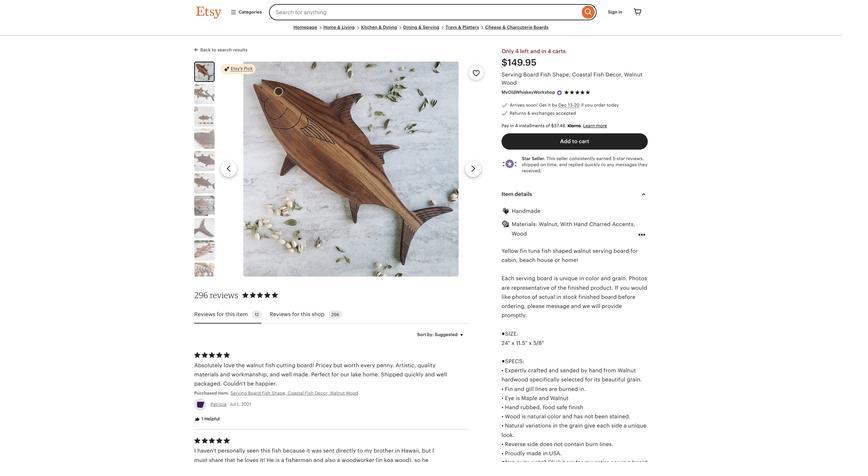 Task type: locate. For each thing, give the bounding box(es) containing it.
homepage
[[294, 25, 317, 30]]

1 vertical spatial the
[[236, 363, 245, 368]]

1 horizontal spatial dining
[[404, 25, 418, 30]]

fish left cutting
[[266, 363, 275, 368]]

board inside "serving board fish shape, coastal fish decor, walnut wood"
[[524, 72, 539, 78]]

you right if
[[620, 285, 630, 291]]

star
[[522, 156, 531, 161]]

1 vertical spatial by
[[582, 368, 588, 374]]

0 vertical spatial serving
[[593, 248, 613, 254]]

for down reviews
[[217, 312, 224, 317]]

1 horizontal spatial side
[[612, 423, 623, 429]]

0 vertical spatial board
[[614, 248, 630, 254]]

1 vertical spatial side
[[528, 442, 539, 447]]

0 vertical spatial of
[[546, 123, 551, 128]]

finish
[[569, 405, 584, 411]]

0 vertical spatial the
[[558, 285, 567, 291]]

0 vertical spatial decor,
[[606, 72, 623, 78]]

for left our
[[332, 372, 339, 378]]

unique inside each serving board is unique in color and grain.  photos are representative of the finished product.  if you would like photos of actual in stock finished board before ordering, please message and we will provide promptly.
[[560, 276, 578, 282]]

2 vertical spatial the
[[560, 423, 568, 429]]

and down seller
[[560, 162, 568, 167]]

1 horizontal spatial decor,
[[606, 72, 623, 78]]

serving board fish shape coastal fish decor walnut wood image 9 image
[[194, 240, 215, 261]]

0 vertical spatial fish
[[542, 248, 552, 254]]

finished up the we
[[579, 294, 600, 300]]

dining down search for anything 'text field'
[[404, 25, 418, 30]]

lines
[[536, 386, 548, 392]]

0 horizontal spatial serving board fish shape coastal fish decor walnut wood image 1 image
[[195, 62, 214, 81]]

1 • from the top
[[502, 368, 504, 374]]

for up photos
[[631, 248, 639, 254]]

in left 'carts'
[[542, 49, 547, 54]]

left
[[521, 49, 529, 54]]

board up representative
[[537, 276, 553, 282]]

soon! get
[[526, 103, 547, 108]]

serving down couldn't
[[231, 391, 247, 396]]

rubbed,
[[521, 405, 542, 411]]

• inside •  natural variations in the grain give each side a unique look.
[[502, 423, 504, 429]]

serving board fish shape coastal fish decor walnut wood image 7 image
[[194, 196, 215, 216]]

0 vertical spatial shape,
[[553, 72, 571, 78]]

sent
[[323, 448, 335, 454]]

pay in 4 installments of $37.48. klarna . learn more
[[502, 123, 608, 128]]

0 horizontal spatial unique
[[560, 276, 578, 282]]

you right the 'if'
[[585, 103, 593, 108]]

photos
[[629, 276, 648, 282]]

0 horizontal spatial walnut
[[246, 363, 264, 368]]

0 vertical spatial hand
[[574, 222, 588, 227]]

color
[[586, 276, 600, 282], [548, 414, 562, 420]]

0 vertical spatial finished
[[568, 285, 590, 291]]

None search field
[[269, 4, 597, 20]]

you
[[585, 103, 593, 108], [620, 285, 630, 291]]

0 vertical spatial unique
[[560, 276, 578, 282]]

0 horizontal spatial i
[[194, 448, 196, 454]]

reviews for reviews for this shop
[[270, 312, 291, 317]]

1 vertical spatial quickly
[[405, 372, 424, 378]]

0 horizontal spatial serving
[[516, 276, 536, 282]]

sign in
[[609, 9, 623, 15]]

boards
[[534, 25, 549, 30]]

8 • from the top
[[502, 451, 504, 457]]

unique up stock
[[560, 276, 578, 282]]

has
[[574, 414, 584, 420]]

1 vertical spatial serving
[[516, 276, 536, 282]]

grain
[[570, 423, 583, 429]]

0 horizontal spatial this
[[226, 312, 235, 317]]

of up please
[[532, 294, 538, 300]]

fisherman
[[286, 458, 312, 462]]

0 horizontal spatial by
[[552, 103, 558, 108]]

the inside each serving board is unique in color and grain.  photos are representative of the finished product.  if you would like photos of actual in stock finished board before ordering, please message and we will provide promptly.
[[558, 285, 567, 291]]

this left shop
[[301, 312, 311, 317]]

fish up he at the left
[[272, 448, 282, 454]]

color up product.
[[586, 276, 600, 282]]

i right hawaii,
[[433, 448, 434, 454]]

but inside i haven't personally seen this fish because it was sent directly to my brother in hawaii, but i must share that he loves it! he is a fisherman and also a woodworker (in koa wood), so h
[[422, 448, 431, 454]]

1 horizontal spatial you
[[620, 285, 630, 291]]

it!
[[260, 458, 265, 462]]

in inside button
[[619, 9, 623, 15]]

1 vertical spatial serving
[[502, 72, 522, 78]]

1 horizontal spatial shape,
[[553, 72, 571, 78]]

x left "5/8""
[[529, 340, 532, 346]]

for left its
[[586, 377, 593, 383]]

1 vertical spatial unique
[[629, 423, 647, 429]]

in down does
[[543, 451, 548, 457]]

0 vertical spatial quickly
[[585, 162, 601, 167]]

3 • from the top
[[502, 396, 504, 401]]

0 vertical spatial grain.
[[613, 276, 628, 282]]

0 horizontal spatial x
[[512, 340, 515, 346]]

4
[[516, 49, 519, 54], [548, 49, 552, 54], [516, 123, 518, 128]]

like
[[502, 294, 511, 300]]

2 horizontal spatial this
[[301, 312, 311, 317]]

natural
[[528, 414, 546, 420]]

is inside each serving board is unique in color and grain.  photos are representative of the finished product.  if you would like photos of actual in stock finished board before ordering, please message and we will provide promptly.
[[554, 276, 559, 282]]

0 horizontal spatial not
[[555, 442, 563, 447]]

serving for dining & serving
[[423, 25, 440, 30]]

unique
[[560, 276, 578, 282], [629, 423, 647, 429]]

13-
[[569, 103, 575, 108]]

are up like
[[502, 285, 510, 291]]

by left 'dec'
[[552, 103, 558, 108]]

& for returns
[[528, 111, 531, 116]]

0 vertical spatial coastal
[[573, 72, 593, 78]]

and down was
[[314, 458, 324, 462]]

in right sign on the top right of the page
[[619, 9, 623, 15]]

& down search for anything 'text field'
[[419, 25, 422, 30]]

0 horizontal spatial are
[[502, 285, 510, 291]]

serving down search for anything 'text field'
[[423, 25, 440, 30]]

0 vertical spatial not
[[585, 414, 594, 420]]

1 horizontal spatial serving
[[593, 248, 613, 254]]

i up must
[[194, 448, 196, 454]]

walnut up workmanship,
[[246, 363, 264, 368]]

fish
[[542, 248, 552, 254], [266, 363, 275, 368], [272, 448, 282, 454]]

shape, down happier.
[[272, 391, 287, 396]]

1 vertical spatial 296
[[332, 312, 340, 317]]

serving up representative
[[516, 276, 536, 282]]

are inside each serving board is unique in color and grain.  photos are representative of the finished product.  if you would like photos of actual in stock finished board before ordering, please message and we will provide promptly.
[[502, 285, 510, 291]]

decor, up "today"
[[606, 72, 623, 78]]

hand
[[574, 222, 588, 227], [505, 405, 519, 411]]

walnut up the home!
[[574, 248, 592, 254]]

0 vertical spatial color
[[586, 276, 600, 282]]

seller
[[557, 156, 569, 161]]

serving board fish shape coastal fish decor walnut wood image 8 image
[[194, 218, 215, 238]]

so
[[415, 458, 421, 462]]

0 horizontal spatial it
[[307, 448, 310, 454]]

0 vertical spatial by
[[552, 103, 558, 108]]

1 horizontal spatial well
[[437, 372, 447, 378]]

suggested
[[435, 332, 458, 337]]

1 well from the left
[[281, 372, 292, 378]]

1 vertical spatial decor,
[[315, 391, 329, 396]]

1 horizontal spatial unique
[[629, 423, 647, 429]]

0 vertical spatial are
[[502, 285, 510, 291]]

.
[[581, 123, 583, 128]]

in right "pay"
[[511, 123, 514, 128]]

board inside yellow fin tuna fish shaped walnut serving board for cabin, beach house or home!
[[614, 248, 630, 254]]

our
[[341, 372, 350, 378]]

fish down only 4 left and in 4 carts $149.95
[[541, 72, 551, 78]]

0 horizontal spatial side
[[528, 442, 539, 447]]

2 vertical spatial board
[[602, 294, 617, 300]]

1 horizontal spatial but
[[422, 448, 431, 454]]

item details button
[[496, 186, 654, 203]]

1 horizontal spatial reviews
[[270, 312, 291, 317]]

shape, up the star_seller 'icon'
[[553, 72, 571, 78]]

is down 'or' in the right of the page
[[554, 276, 559, 282]]

fish down happier.
[[262, 391, 271, 396]]

296 down the serving board fish shape coastal fish decor walnut wood image 10
[[194, 290, 208, 300]]

& right trays
[[459, 25, 462, 30]]

to left my
[[358, 448, 363, 454]]

helpful
[[205, 417, 220, 422]]

1 vertical spatial color
[[548, 414, 562, 420]]

this left item at the left bottom of the page
[[226, 312, 235, 317]]

1 horizontal spatial board
[[524, 72, 539, 78]]

1 vertical spatial walnut
[[246, 363, 264, 368]]

learn
[[584, 123, 595, 128]]

• for •  wood is natural color and has not been stained.
[[502, 414, 504, 420]]

& for dining
[[419, 25, 422, 30]]

color inside each serving board is unique in color and grain.  photos are representative of the finished product.  if you would like photos of actual in stock finished board before ordering, please message and we will provide promptly.
[[586, 276, 600, 282]]

not up usa.
[[555, 442, 563, 447]]

unique inside •  natural variations in the grain give each side a unique look.
[[629, 423, 647, 429]]

it up exchanges
[[548, 103, 551, 108]]

the down •  wood is natural color and has not been stained.
[[560, 423, 568, 429]]

6 • from the top
[[502, 423, 504, 429]]

of left $37.48.
[[546, 123, 551, 128]]

coastal
[[573, 72, 593, 78], [288, 391, 304, 396]]

side down stained.
[[612, 423, 623, 429]]

1 horizontal spatial i
[[433, 448, 434, 454]]

hand right with
[[574, 222, 588, 227]]

reviews down 296 reviews
[[194, 312, 216, 317]]

shape, inside "serving board fish shape, coastal fish decor, walnut wood"
[[553, 72, 571, 78]]

grain. right 'beautiful'
[[627, 377, 643, 383]]

grain. inside each serving board is unique in color and grain.  photos are representative of the finished product.  if you would like photos of actual in stock finished board before ordering, please message and we will provide promptly.
[[613, 276, 628, 282]]

but right hawaii,
[[422, 448, 431, 454]]

reviews,
[[627, 156, 644, 161]]

2 reviews from the left
[[270, 312, 291, 317]]

0 vertical spatial you
[[585, 103, 593, 108]]

board!
[[297, 363, 314, 368]]

to down earned
[[602, 162, 606, 167]]

2 vertical spatial serving
[[231, 391, 247, 396]]

and inside this seller consistently earned 5-star reviews, shipped on time, and replied quickly to any messages they received.
[[560, 162, 568, 167]]

living
[[342, 25, 355, 30]]

my
[[365, 448, 373, 454]]

4 right "pay"
[[516, 123, 518, 128]]

wood inside "serving board fish shape, coastal fish decor, walnut wood"
[[502, 80, 517, 86]]

quickly down consistently
[[585, 162, 601, 167]]

not up give
[[585, 414, 594, 420]]

x right 24" at the right of page
[[512, 340, 515, 346]]

0 vertical spatial 296
[[194, 290, 208, 300]]

serving down $149.95
[[502, 72, 522, 78]]

lines.
[[600, 442, 614, 447]]

20
[[575, 103, 580, 108]]

this up it!
[[261, 448, 271, 454]]

hand
[[589, 368, 603, 374]]

grain.
[[613, 276, 628, 282], [627, 377, 643, 383]]

finished up stock
[[568, 285, 590, 291]]

hand down eye
[[505, 405, 519, 411]]

wood down materials:
[[512, 231, 527, 237]]

1 horizontal spatial walnut
[[574, 248, 592, 254]]

item
[[236, 312, 248, 317]]

and
[[531, 49, 541, 54], [560, 162, 568, 167], [601, 276, 611, 282], [572, 304, 582, 309], [549, 368, 559, 374], [220, 372, 230, 378], [270, 372, 280, 378], [425, 372, 435, 378], [515, 386, 525, 392], [539, 396, 549, 401], [563, 414, 573, 420], [314, 458, 324, 462]]

0 horizontal spatial but
[[334, 363, 343, 368]]

for inside absolutely love the walnut fish cutting board!  pricey but worth every penny. artistic, quality materials and workmanship,  and well made. perfect for our lake home.  shipped quickly and well packaged. couldn't be happier.
[[332, 372, 339, 378]]

board up provide at the right bottom
[[602, 294, 617, 300]]

to inside i haven't personally seen this fish because it was sent directly to my brother in hawaii, but i must share that he loves it! he is a fisherman and also a woodworker (in koa wood), so h
[[358, 448, 363, 454]]

woodworker
[[342, 458, 375, 462]]

serving inside each serving board is unique in color and grain.  photos are representative of the finished product.  if you would like photos of actual in stock finished board before ordering, please message and we will provide promptly.
[[516, 276, 536, 282]]

1 vertical spatial of
[[552, 285, 557, 291]]

11.5"
[[517, 340, 528, 346]]

0 vertical spatial walnut
[[574, 248, 592, 254]]

and left the we
[[572, 304, 582, 309]]

0 horizontal spatial serving
[[231, 391, 247, 396]]

also
[[325, 458, 336, 462]]

reviews for this item
[[194, 312, 248, 317]]

board down accents, in the top right of the page
[[614, 248, 630, 254]]

haven't
[[198, 448, 217, 454]]

for left shop
[[292, 312, 300, 317]]

shipped
[[381, 372, 403, 378]]

5-
[[613, 156, 617, 161]]

the up stock
[[558, 285, 567, 291]]

serving
[[423, 25, 440, 30], [502, 72, 522, 78], [231, 391, 247, 396]]

koa
[[384, 458, 394, 462]]

the inside absolutely love the walnut fish cutting board!  pricey but worth every penny. artistic, quality materials and workmanship,  and well made. perfect for our lake home.  shipped quickly and well packaged. couldn't be happier.
[[236, 363, 245, 368]]

in up "wood),"
[[395, 448, 400, 454]]

please
[[528, 304, 545, 309]]

0 vertical spatial side
[[612, 423, 623, 429]]

representative
[[512, 285, 550, 291]]

and up specifically
[[549, 368, 559, 374]]

1 horizontal spatial of
[[546, 123, 551, 128]]

•  wood is natural color and has not been stained.
[[502, 414, 631, 420]]

1 x from the left
[[512, 340, 515, 346]]

coastal down made.
[[288, 391, 304, 396]]

1 vertical spatial but
[[422, 448, 431, 454]]

& for trays
[[459, 25, 462, 30]]

kitchen & dining
[[361, 25, 397, 30]]

in up message
[[557, 294, 562, 300]]

serving inside "serving board fish shape, coastal fish decor, walnut wood"
[[502, 72, 522, 78]]

it left was
[[307, 448, 310, 454]]

walnut inside •  expertly crafted and sanded by hand from walnut hardwood specifically selected for its beautiful grain.
[[618, 368, 637, 374]]

coastal up the 'if'
[[573, 72, 593, 78]]

4 • from the top
[[502, 405, 504, 411]]

because
[[283, 448, 305, 454]]

stock
[[563, 294, 578, 300]]

0 vertical spatial serving
[[423, 25, 440, 30]]

1 helpful
[[201, 417, 220, 422]]

of
[[546, 123, 551, 128], [552, 285, 557, 291], [532, 294, 538, 300]]

5 • from the top
[[502, 414, 504, 420]]

reviews right 12
[[270, 312, 291, 317]]

1,
[[237, 402, 240, 407]]

1 horizontal spatial are
[[550, 386, 558, 392]]

board down be
[[248, 391, 261, 396]]

and down safe
[[563, 414, 573, 420]]

a right also
[[337, 458, 340, 462]]

7 • from the top
[[502, 442, 504, 447]]

provide
[[602, 304, 623, 309]]

is right he at the left
[[276, 458, 280, 462]]

by left hand
[[582, 368, 588, 374]]

0 horizontal spatial reviews
[[194, 312, 216, 317]]

fish inside absolutely love the walnut fish cutting board!  pricey but worth every penny. artistic, quality materials and workmanship,  and well made. perfect for our lake home.  shipped quickly and well packaged. couldn't be happier.
[[266, 363, 275, 368]]

wood inside the materials: walnut, with hand charred accents, wood
[[512, 231, 527, 237]]

each serving board is unique in color and grain.  photos are representative of the finished product.  if you would like photos of actual in stock finished board before ordering, please message and we will provide promptly.
[[502, 276, 648, 318]]

1 horizontal spatial x
[[529, 340, 532, 346]]

2 vertical spatial fish
[[272, 448, 282, 454]]

0 horizontal spatial board
[[248, 391, 261, 396]]

0 horizontal spatial you
[[585, 103, 593, 108]]

1 horizontal spatial not
[[585, 414, 594, 420]]

side up •  proudly made in usa.
[[528, 442, 539, 447]]

0 horizontal spatial 296
[[194, 290, 208, 300]]

but up our
[[334, 363, 343, 368]]

serving inside menu bar
[[423, 25, 440, 30]]

1 vertical spatial shape,
[[272, 391, 287, 396]]

2 vertical spatial of
[[532, 294, 538, 300]]

2 horizontal spatial serving
[[502, 72, 522, 78]]

menu bar
[[196, 24, 646, 36]]

1 vertical spatial coastal
[[288, 391, 304, 396]]

2 dining from the left
[[404, 25, 418, 30]]

been
[[595, 414, 609, 420]]

& right returns
[[528, 111, 531, 116]]

0 horizontal spatial dining
[[383, 25, 397, 30]]

charcuterie
[[507, 25, 533, 30]]

1 horizontal spatial serving board fish shape coastal fish decor walnut wood image 1 image
[[244, 62, 459, 277]]

(in
[[376, 458, 383, 462]]

in inside only 4 left and in 4 carts $149.95
[[542, 49, 547, 54]]

tab list
[[194, 307, 469, 324]]

are right lines
[[550, 386, 558, 392]]

grain. up if
[[613, 276, 628, 282]]

dec
[[559, 103, 567, 108]]

to left cart
[[573, 138, 578, 144]]

walnut
[[625, 72, 643, 78], [618, 368, 637, 374], [330, 391, 345, 396], [551, 396, 569, 401]]

serving board fish shape coastal fish decor walnut wood image 1 image
[[244, 62, 459, 277], [195, 62, 214, 81]]

beach
[[520, 257, 536, 263]]

made
[[527, 451, 542, 457]]

fish up house
[[542, 248, 552, 254]]

in
[[619, 9, 623, 15], [542, 49, 547, 54], [511, 123, 514, 128], [580, 276, 585, 282], [557, 294, 562, 300], [553, 423, 558, 429], [395, 448, 400, 454], [543, 451, 548, 457]]

materials: walnut, with hand charred accents, wood
[[512, 222, 636, 237]]

• for •  expertly crafted and sanded by hand from walnut hardwood specifically selected for its beautiful grain.
[[502, 368, 504, 374]]

to right back
[[212, 47, 217, 53]]

and down quality at the bottom
[[425, 372, 435, 378]]

serving down charred
[[593, 248, 613, 254]]

shape,
[[553, 72, 571, 78], [272, 391, 287, 396]]

banner
[[184, 0, 659, 24]]

we
[[583, 304, 591, 309]]

is right eye
[[516, 396, 520, 401]]

it inside i haven't personally seen this fish because it was sent directly to my brother in hawaii, but i must share that he loves it! he is a fisherman and also a woodworker (in koa wood), so h
[[307, 448, 310, 454]]

1 reviews from the left
[[194, 312, 216, 317]]

• inside •  expertly crafted and sanded by hand from walnut hardwood specifically selected for its beautiful grain.
[[502, 368, 504, 374]]

star_seller image
[[557, 90, 563, 96]]

received.
[[522, 168, 542, 173]]

1 horizontal spatial quickly
[[585, 162, 601, 167]]

reviews
[[210, 290, 238, 300]]

photos
[[513, 294, 531, 300]]

2 horizontal spatial of
[[552, 285, 557, 291]]

directly
[[336, 448, 356, 454]]

0 vertical spatial it
[[548, 103, 551, 108]]

for inside •  expertly crafted and sanded by hand from walnut hardwood specifically selected for its beautiful grain.
[[586, 377, 593, 383]]

1 horizontal spatial coastal
[[573, 72, 593, 78]]

give
[[585, 423, 596, 429]]

dining right kitchen
[[383, 25, 397, 30]]

2 • from the top
[[502, 386, 504, 392]]

time,
[[548, 162, 558, 167]]

1 horizontal spatial serving
[[423, 25, 440, 30]]

tuna
[[529, 248, 541, 254]]

0 horizontal spatial hand
[[505, 405, 519, 411]]

if
[[581, 103, 584, 108]]

1 vertical spatial you
[[620, 285, 630, 291]]

variations
[[526, 423, 552, 429]]

each
[[597, 423, 610, 429]]

platters
[[463, 25, 479, 30]]

trays & platters link
[[446, 25, 479, 30]]

board down only 4 left and in 4 carts $149.95
[[524, 72, 539, 78]]



Task type: describe. For each thing, give the bounding box(es) containing it.
lake
[[351, 372, 362, 378]]

penny.
[[377, 363, 394, 368]]

consistently
[[570, 156, 596, 161]]

today
[[607, 103, 619, 108]]

categories button
[[226, 6, 267, 18]]

and up product.
[[601, 276, 611, 282]]

2 well from the left
[[437, 372, 447, 378]]

1 vertical spatial finished
[[579, 294, 600, 300]]

reviews for reviews for this item
[[194, 312, 216, 317]]

grain. inside •  expertly crafted and sanded by hand from walnut hardwood specifically selected for its beautiful grain.
[[627, 377, 643, 383]]

1 i from the left
[[194, 448, 196, 454]]

on
[[541, 162, 546, 167]]

and inside i haven't personally seen this fish because it was sent directly to my brother in hawaii, but i must share that he loves it! he is a fisherman and also a woodworker (in koa wood), so h
[[314, 458, 324, 462]]

etsy's pick button
[[221, 64, 256, 74]]

item details
[[502, 191, 533, 197]]

0 horizontal spatial coastal
[[288, 391, 304, 396]]

reverse
[[505, 442, 526, 447]]

cutting
[[277, 363, 296, 368]]

and up happier.
[[270, 372, 280, 378]]

& for kitchen
[[379, 25, 382, 30]]

happier.
[[256, 381, 277, 387]]

hand inside the materials: walnut, with hand charred accents, wood
[[574, 222, 588, 227]]

296 for 296
[[332, 312, 340, 317]]

serving board fish shape coastal fish decor walnut wood image 4 image
[[194, 129, 215, 149]]

1 vertical spatial board
[[248, 391, 261, 396]]

quickly inside absolutely love the walnut fish cutting board!  pricey but worth every penny. artistic, quality materials and workmanship,  and well made. perfect for our lake home.  shipped quickly and well packaged. couldn't be happier.
[[405, 372, 424, 378]]

actual
[[539, 294, 556, 300]]

quality
[[418, 363, 436, 368]]

• for •  fin and gill lines are burned in.
[[502, 386, 504, 392]]

1 vertical spatial are
[[550, 386, 558, 392]]

fish inside yellow fin tuna fish shaped walnut serving board for cabin, beach house or home!
[[542, 248, 552, 254]]

made.
[[294, 372, 310, 378]]

1 vertical spatial not
[[555, 442, 563, 447]]

message
[[547, 304, 570, 309]]

messages
[[616, 162, 638, 167]]

• for •  eye is maple and walnut
[[502, 396, 504, 401]]

0 horizontal spatial a
[[281, 458, 284, 462]]

workmanship,
[[232, 372, 269, 378]]

coastal inside "serving board fish shape, coastal fish decor, walnut wood"
[[573, 72, 593, 78]]

serving board fish shape coastal fish decor walnut wood image 2 image
[[194, 84, 215, 104]]

• for •  hand rubbed, food safe finish
[[502, 405, 504, 411]]

this for shop
[[301, 312, 311, 317]]

serving board fish shape coastal fish decor walnut wood image 6 image
[[194, 173, 215, 194]]

tab list containing reviews for this item
[[194, 307, 469, 324]]

296 for 296 reviews
[[194, 290, 208, 300]]

patricia link
[[211, 402, 227, 407]]

wood down lake
[[346, 391, 359, 396]]

burn
[[586, 442, 599, 447]]

walnut inside "serving board fish shape, coastal fish decor, walnut wood"
[[625, 72, 643, 78]]

Search for anything text field
[[269, 4, 581, 20]]

to inside button
[[573, 138, 578, 144]]

1 vertical spatial board
[[537, 276, 553, 282]]

serving board fish shape, coastal fish decor, walnut wood
[[502, 72, 643, 86]]

beautiful
[[602, 377, 626, 383]]

this seller consistently earned 5-star reviews, shipped on time, and replied quickly to any messages they received.
[[522, 156, 648, 173]]

seller.
[[532, 156, 546, 161]]

menu bar containing homepage
[[196, 24, 646, 36]]

kitchen
[[361, 25, 378, 30]]

learn more button
[[584, 123, 608, 128]]

4 left left
[[516, 49, 519, 54]]

purchased item: serving board fish shape, coastal fish decor, walnut wood
[[194, 391, 359, 396]]

with
[[561, 222, 573, 227]]

you inside each serving board is unique in color and grain.  photos are representative of the finished product.  if you would like photos of actual in stock finished board before ordering, please message and we will provide promptly.
[[620, 285, 630, 291]]

& for cheese
[[503, 25, 506, 30]]

0 horizontal spatial decor,
[[315, 391, 329, 396]]

couldn't
[[224, 381, 246, 387]]

5/8"
[[534, 340, 544, 346]]

•  proudly made in usa.
[[502, 451, 562, 457]]

1 helpful button
[[189, 413, 225, 426]]

is inside i haven't personally seen this fish because it was sent directly to my brother in hawaii, but i must share that he loves it! he is a fisherman and also a woodworker (in koa wood), so h
[[276, 458, 280, 462]]

hardwood
[[502, 377, 529, 383]]

love
[[224, 363, 235, 368]]

and inside •  expertly crafted and sanded by hand from walnut hardwood specifically selected for its beautiful grain.
[[549, 368, 559, 374]]

and down 'love'
[[220, 372, 230, 378]]

fish inside i haven't personally seen this fish because it was sent directly to my brother in hawaii, but i must share that he loves it! he is a fisherman and also a woodworker (in koa wood), so h
[[272, 448, 282, 454]]

sort by: suggested
[[418, 332, 458, 337]]

and down •  fin and gill lines are burned in.
[[539, 396, 549, 401]]

food
[[543, 405, 556, 411]]

back to search results link
[[194, 46, 248, 53]]

from
[[604, 368, 617, 374]]

is down the rubbed,
[[522, 414, 526, 420]]

each
[[502, 276, 515, 282]]

and inside only 4 left and in 4 carts $149.95
[[531, 49, 541, 54]]

they
[[639, 162, 648, 167]]

walnut inside absolutely love the walnut fish cutting board!  pricey but worth every penny. artistic, quality materials and workmanship,  and well made. perfect for our lake home.  shipped quickly and well packaged. couldn't be happier.
[[246, 363, 264, 368]]

1 horizontal spatial it
[[548, 103, 551, 108]]

walnut inside yellow fin tuna fish shaped walnut serving board for cabin, beach house or home!
[[574, 248, 592, 254]]

quickly inside this seller consistently earned 5-star reviews, shipped on time, and replied quickly to any messages they received.
[[585, 162, 601, 167]]

by:
[[428, 332, 434, 337]]

charred
[[590, 222, 611, 227]]

serving board fish shape, coastal fish decor, walnut wood link
[[231, 391, 368, 397]]

serving for purchased item: serving board fish shape, coastal fish decor, walnut wood
[[231, 391, 247, 396]]

was
[[312, 448, 322, 454]]

• for •  natural variations in the grain give each side a unique look.
[[502, 423, 504, 429]]

only
[[502, 49, 514, 54]]

for inside yellow fin tuna fish shaped walnut serving board for cabin, beach house or home!
[[631, 248, 639, 254]]

sign in button
[[603, 6, 628, 18]]

0 horizontal spatial color
[[548, 414, 562, 420]]

trays
[[446, 25, 457, 30]]

1 vertical spatial hand
[[505, 405, 519, 411]]

fish up order
[[594, 72, 605, 78]]

this for item
[[226, 312, 235, 317]]

in inside i haven't personally seen this fish because it was sent directly to my brother in hawaii, but i must share that he loves it! he is a fisherman and also a woodworker (in koa wood), so h
[[395, 448, 400, 454]]

but inside absolutely love the walnut fish cutting board!  pricey but worth every penny. artistic, quality materials and workmanship,  and well made. perfect for our lake home.  shipped quickly and well packaged. couldn't be happier.
[[334, 363, 343, 368]]

4 left 'carts'
[[548, 49, 552, 54]]

1 dining from the left
[[383, 25, 397, 30]]

& for home
[[338, 25, 341, 30]]

serving board fish shape coastal fish decor walnut wood image 3 image
[[194, 106, 215, 127]]

perfect
[[311, 372, 330, 378]]

contain
[[565, 442, 585, 447]]

in down yellow fin tuna fish shaped walnut serving board for cabin, beach house or home!
[[580, 276, 585, 282]]

gill
[[526, 386, 534, 392]]

0 horizontal spatial of
[[532, 294, 538, 300]]

●specs:
[[502, 359, 525, 365]]

item
[[502, 191, 514, 197]]

back to search results
[[201, 47, 248, 53]]

by inside •  expertly crafted and sanded by hand from walnut hardwood specifically selected for its beautiful grain.
[[582, 368, 588, 374]]

would
[[632, 285, 648, 291]]

home & living link
[[324, 25, 355, 30]]

0 horizontal spatial shape,
[[272, 391, 287, 396]]

fish down made.
[[305, 391, 314, 396]]

none search field inside banner
[[269, 4, 597, 20]]

safe
[[557, 405, 568, 411]]

to inside this seller consistently earned 5-star reviews, shipped on time, and replied quickly to any messages they received.
[[602, 162, 606, 167]]

a inside •  natural variations in the grain give each side a unique look.
[[624, 423, 627, 429]]

2021
[[241, 402, 251, 407]]

2 i from the left
[[433, 448, 434, 454]]

promptly.
[[502, 313, 527, 318]]

1 horizontal spatial a
[[337, 458, 340, 462]]

• for •  proudly made in usa.
[[502, 451, 504, 457]]

shaped
[[553, 248, 573, 254]]

ordering,
[[502, 304, 526, 309]]

2 x from the left
[[529, 340, 532, 346]]

• for •  reverse side does not contain burn lines.
[[502, 442, 504, 447]]

add to cart button
[[502, 133, 648, 150]]

•  reverse side does not contain burn lines.
[[502, 442, 614, 447]]

accents,
[[613, 222, 636, 227]]

absolutely
[[194, 363, 222, 368]]

personally
[[218, 448, 245, 454]]

this inside i haven't personally seen this fish because it was sent directly to my brother in hawaii, but i must share that he loves it! he is a fisherman and also a woodworker (in koa wood), so h
[[261, 448, 271, 454]]

before
[[619, 294, 636, 300]]

●size:
[[502, 331, 519, 337]]

serving board fish shape coastal fish decor walnut wood image 5 image
[[194, 151, 215, 171]]

serving inside yellow fin tuna fish shaped walnut serving board for cabin, beach house or home!
[[593, 248, 613, 254]]

in inside •  natural variations in the grain give each side a unique look.
[[553, 423, 558, 429]]

does
[[540, 442, 553, 447]]

the inside •  natural variations in the grain give each side a unique look.
[[560, 423, 568, 429]]

shipped
[[522, 162, 540, 167]]

•  eye is maple and walnut
[[502, 396, 569, 401]]

returns
[[510, 111, 527, 116]]

serving board fish shape coastal fish decor walnut wood image 10 image
[[194, 263, 215, 283]]

decor, inside "serving board fish shape, coastal fish decor, walnut wood"
[[606, 72, 623, 78]]

materials:
[[512, 222, 538, 227]]

myoldwhiskeyworkshop
[[502, 90, 556, 95]]

earned
[[597, 156, 612, 161]]

cheese & charcuterie boards
[[486, 25, 549, 30]]

brother
[[374, 448, 394, 454]]

dining & serving
[[404, 25, 440, 30]]

side inside •  natural variations in the grain give each side a unique look.
[[612, 423, 623, 429]]

fin
[[520, 248, 527, 254]]

wood up natural
[[505, 414, 521, 420]]

banner containing categories
[[184, 0, 659, 24]]

and down hardwood
[[515, 386, 525, 392]]

selected
[[562, 377, 584, 383]]

back
[[201, 47, 211, 53]]

add to cart
[[561, 138, 590, 144]]



Task type: vqa. For each thing, say whether or not it's contained in the screenshot.
klarna
yes



